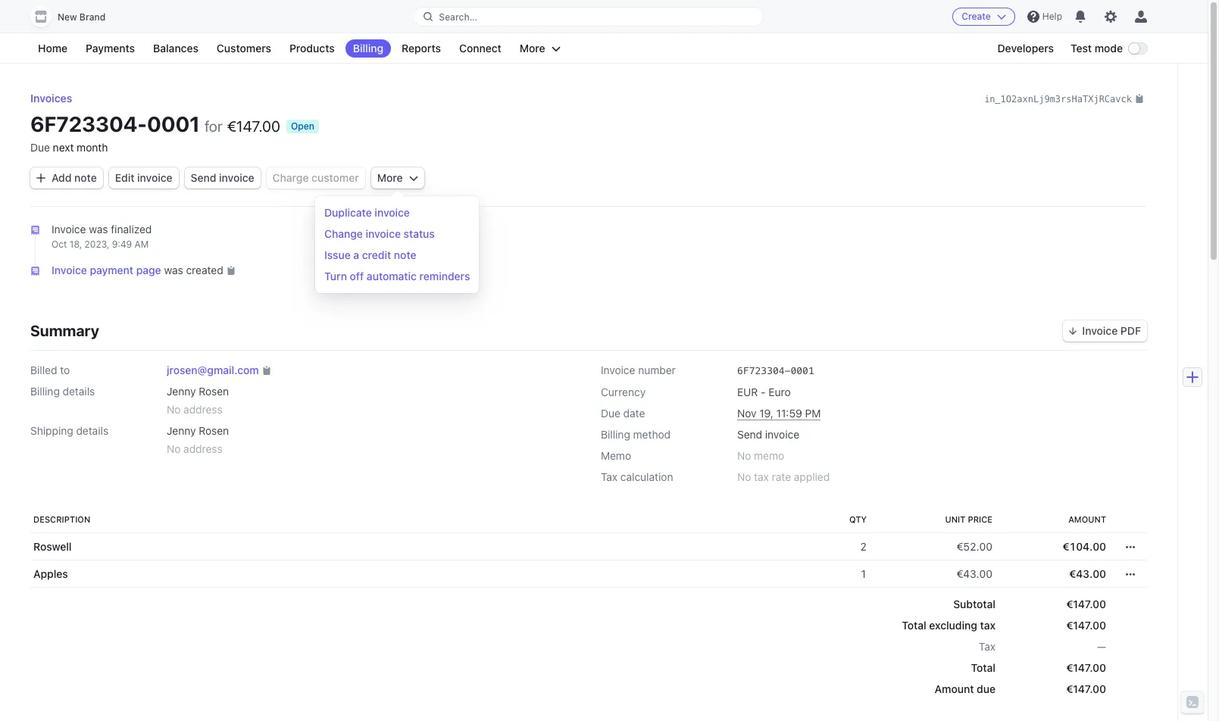 Task type: vqa. For each thing, say whether or not it's contained in the screenshot.
finalized
yes



Task type: locate. For each thing, give the bounding box(es) containing it.
charge
[[273, 171, 309, 184]]

invoice up change invoice status button
[[375, 206, 410, 219]]

send
[[191, 171, 216, 184], [738, 429, 763, 442]]

1 horizontal spatial send invoice
[[738, 429, 800, 442]]

pdf
[[1121, 324, 1142, 337]]

1 vertical spatial more
[[377, 171, 403, 184]]

details for shipping details
[[76, 425, 109, 438]]

0 vertical spatial 6f723304-
[[30, 111, 147, 136]]

tax down memo
[[601, 471, 618, 484]]

details down to at left bottom
[[63, 385, 95, 398]]

billing for billing
[[353, 42, 384, 55]]

details
[[63, 385, 95, 398], [76, 425, 109, 438]]

1 vertical spatial billing
[[30, 385, 60, 398]]

invoice pdf button
[[1064, 321, 1148, 342]]

excluding
[[930, 620, 978, 633]]

jenny rosen no address for shipping details
[[167, 425, 229, 456]]

1 vertical spatial details
[[76, 425, 109, 438]]

1 vertical spatial rosen
[[199, 425, 229, 438]]

automatic
[[367, 270, 417, 283]]

invoice left the pdf
[[1083, 324, 1118, 337]]

billing left the "reports"
[[353, 42, 384, 55]]

send invoice up memo
[[738, 429, 800, 442]]

currency
[[601, 386, 646, 399]]

connect
[[459, 42, 502, 55]]

2 vertical spatial billing
[[601, 429, 631, 442]]

—
[[1098, 641, 1107, 654]]

open
[[291, 121, 315, 132]]

0 vertical spatial details
[[63, 385, 95, 398]]

0 horizontal spatial 6f723304-
[[30, 111, 147, 136]]

0 vertical spatial more
[[520, 42, 546, 55]]

1 horizontal spatial billing
[[353, 42, 384, 55]]

svg image inside add note button
[[36, 174, 45, 183]]

oct
[[52, 239, 67, 250]]

tax for tax
[[979, 641, 996, 654]]

amount left "due"
[[935, 683, 975, 696]]

rosen for billing details
[[199, 385, 229, 398]]

0 horizontal spatial 0001
[[147, 111, 200, 136]]

add note
[[52, 171, 97, 184]]

home
[[38, 42, 68, 55]]

details right the shipping
[[76, 425, 109, 438]]

send down nov
[[738, 429, 763, 442]]

send invoice down the for
[[191, 171, 254, 184]]

turn off automatic reminders
[[324, 270, 470, 283]]

customers
[[217, 42, 271, 55]]

tax
[[754, 471, 769, 484], [981, 620, 996, 633]]

note inside add note button
[[74, 171, 97, 184]]

in_1o2axnlj9m3rshatxjrcavck button
[[985, 91, 1145, 106]]

due left next
[[30, 141, 50, 154]]

memo
[[754, 450, 785, 463]]

2 address from the top
[[184, 443, 223, 456]]

0 horizontal spatial tax
[[601, 471, 618, 484]]

0001 up euro
[[791, 366, 815, 377]]

create
[[962, 11, 992, 22]]

Search… text field
[[415, 7, 763, 26]]

invoice inside button
[[1083, 324, 1118, 337]]

invoice was finalized oct 18, 2023, 9:49 am
[[52, 223, 152, 250]]

0 horizontal spatial send
[[191, 171, 216, 184]]

payments link
[[78, 39, 143, 58]]

1 horizontal spatial tax
[[979, 641, 996, 654]]

tax
[[601, 471, 618, 484], [979, 641, 996, 654]]

payment
[[90, 264, 134, 277]]

total excluding tax
[[902, 620, 996, 633]]

invoice up currency on the bottom
[[601, 364, 636, 377]]

amount for amount
[[1069, 515, 1107, 525]]

billing down "billed"
[[30, 385, 60, 398]]

6f723304- up eur - euro
[[738, 366, 791, 377]]

month
[[77, 141, 108, 154]]

jenny
[[167, 385, 196, 398], [167, 425, 196, 438]]

0 horizontal spatial more
[[377, 171, 403, 184]]

eur - euro
[[738, 386, 791, 399]]

1 horizontal spatial total
[[972, 662, 996, 675]]

mode
[[1095, 42, 1124, 55]]

change invoice status button
[[318, 224, 476, 245]]

0 horizontal spatial send invoice
[[191, 171, 254, 184]]

for
[[205, 118, 223, 135]]

balances link
[[146, 39, 206, 58]]

billing up memo
[[601, 429, 631, 442]]

products
[[290, 42, 335, 55]]

0 vertical spatial 0001
[[147, 111, 200, 136]]

invoice inside "button"
[[137, 171, 173, 184]]

due for due date
[[601, 407, 621, 420]]

0 horizontal spatial due
[[30, 141, 50, 154]]

note inside issue a credit note button
[[394, 249, 417, 262]]

total
[[902, 620, 927, 633], [972, 662, 996, 675]]

invoice payment page was created
[[52, 264, 223, 277]]

0001 left the for
[[147, 111, 200, 136]]

9:49
[[112, 239, 132, 250]]

2 jenny from the top
[[167, 425, 196, 438]]

18,
[[70, 239, 82, 250]]

0 vertical spatial address
[[184, 404, 223, 417]]

invoice left charge
[[219, 171, 254, 184]]

0 vertical spatial billing
[[353, 42, 384, 55]]

pm
[[806, 407, 821, 420]]

2
[[861, 541, 867, 554]]

address for shipping details
[[184, 443, 223, 456]]

address
[[184, 404, 223, 417], [184, 443, 223, 456]]

amount up €104.00
[[1069, 515, 1107, 525]]

invoice
[[52, 223, 86, 236], [52, 264, 87, 277], [1083, 324, 1118, 337], [601, 364, 636, 377]]

amount due
[[935, 683, 996, 696]]

1 horizontal spatial tax
[[981, 620, 996, 633]]

amount
[[1069, 515, 1107, 525], [935, 683, 975, 696]]

more right connect
[[520, 42, 546, 55]]

0001
[[147, 111, 200, 136], [791, 366, 815, 377]]

€43.00 down €104.00
[[1070, 568, 1107, 581]]

tax left rate
[[754, 471, 769, 484]]

1 horizontal spatial 6f723304-
[[738, 366, 791, 377]]

1 vertical spatial tax
[[979, 641, 996, 654]]

shipping details
[[30, 425, 109, 438]]

0 horizontal spatial tax
[[754, 471, 769, 484]]

1 jenny rosen no address from the top
[[167, 385, 229, 417]]

invoice up credit on the left top of page
[[366, 227, 401, 240]]

1 vertical spatial 6f723304-
[[738, 366, 791, 377]]

1 horizontal spatial 0001
[[791, 366, 815, 377]]

1 horizontal spatial send
[[738, 429, 763, 442]]

0 vertical spatial jenny
[[167, 385, 196, 398]]

0 horizontal spatial €43.00
[[957, 568, 993, 581]]

status
[[404, 227, 435, 240]]

total left excluding at the bottom
[[902, 620, 927, 633]]

1 vertical spatial send
[[738, 429, 763, 442]]

description
[[33, 515, 90, 525]]

svg image
[[36, 174, 45, 183], [409, 174, 418, 183], [1127, 543, 1136, 553], [1127, 571, 1136, 580]]

1 address from the top
[[184, 404, 223, 417]]

1 vertical spatial 0001
[[791, 366, 815, 377]]

1 horizontal spatial note
[[394, 249, 417, 262]]

billing details
[[30, 385, 95, 398]]

send down the for
[[191, 171, 216, 184]]

calculation
[[621, 471, 674, 484]]

send inside 'button'
[[191, 171, 216, 184]]

invoice inside the invoice was finalized oct 18, 2023, 9:49 am
[[52, 223, 86, 236]]

more up duplicate invoice button
[[377, 171, 403, 184]]

memo
[[601, 450, 632, 463]]

rosen for shipping details
[[199, 425, 229, 438]]

a
[[354, 249, 359, 262]]

test
[[1071, 42, 1093, 55]]

invoice for send invoice 'button'
[[219, 171, 254, 184]]

billing for billing details
[[30, 385, 60, 398]]

2 horizontal spatial billing
[[601, 429, 631, 442]]

nov 19, 11:59 pm
[[738, 407, 821, 420]]

0 vertical spatial send
[[191, 171, 216, 184]]

0 vertical spatial send invoice
[[191, 171, 254, 184]]

2 jenny rosen no address from the top
[[167, 425, 229, 456]]

1 horizontal spatial was
[[164, 264, 183, 277]]

invoice number
[[601, 364, 676, 377]]

developers
[[998, 42, 1055, 55]]

1 vertical spatial note
[[394, 249, 417, 262]]

jenny rosen no address
[[167, 385, 229, 417], [167, 425, 229, 456]]

was
[[89, 223, 108, 236], [164, 264, 183, 277]]

1 vertical spatial amount
[[935, 683, 975, 696]]

1 vertical spatial jenny rosen no address
[[167, 425, 229, 456]]

0 vertical spatial tax
[[754, 471, 769, 484]]

details for billing details
[[63, 385, 95, 398]]

6f723304-
[[30, 111, 147, 136], [738, 366, 791, 377]]

nov 19, 11:59 pm button
[[738, 407, 821, 422]]

€43.00
[[957, 568, 993, 581], [1070, 568, 1107, 581]]

next
[[53, 141, 74, 154]]

0 vertical spatial total
[[902, 620, 927, 633]]

send invoice
[[191, 171, 254, 184], [738, 429, 800, 442]]

1 horizontal spatial amount
[[1069, 515, 1107, 525]]

0 horizontal spatial total
[[902, 620, 927, 633]]

1 horizontal spatial more
[[520, 42, 546, 55]]

1 horizontal spatial €43.00
[[1070, 568, 1107, 581]]

in_1o2axnlj9m3rshatxjrcavck
[[985, 94, 1133, 105]]

1 horizontal spatial due
[[601, 407, 621, 420]]

total for total excluding tax
[[902, 620, 927, 633]]

1 jenny from the top
[[167, 385, 196, 398]]

invoice right edit
[[137, 171, 173, 184]]

0 vertical spatial due
[[30, 141, 50, 154]]

subtotal
[[954, 598, 996, 611]]

billing
[[353, 42, 384, 55], [30, 385, 60, 398], [601, 429, 631, 442]]

more
[[520, 42, 546, 55], [377, 171, 403, 184]]

more inside more popup button
[[377, 171, 403, 184]]

0 vertical spatial tax
[[601, 471, 618, 484]]

0 horizontal spatial note
[[74, 171, 97, 184]]

0 vertical spatial was
[[89, 223, 108, 236]]

due
[[30, 141, 50, 154], [601, 407, 621, 420]]

1 vertical spatial address
[[184, 443, 223, 456]]

invoice for invoice pdf
[[1083, 324, 1118, 337]]

due for due next month
[[30, 141, 50, 154]]

was right page
[[164, 264, 183, 277]]

1 vertical spatial jenny
[[167, 425, 196, 438]]

0 vertical spatial jenny rosen no address
[[167, 385, 229, 417]]

1 vertical spatial due
[[601, 407, 621, 420]]

price
[[968, 515, 993, 525]]

was up 2023,
[[89, 223, 108, 236]]

2 rosen from the top
[[199, 425, 229, 438]]

0 horizontal spatial billing
[[30, 385, 60, 398]]

invoice down 18,
[[52, 264, 87, 277]]

tax down subtotal
[[981, 620, 996, 633]]

rosen
[[199, 385, 229, 398], [199, 425, 229, 438]]

0 vertical spatial note
[[74, 171, 97, 184]]

1 vertical spatial total
[[972, 662, 996, 675]]

note right add
[[74, 171, 97, 184]]

0 horizontal spatial amount
[[935, 683, 975, 696]]

tax up "due"
[[979, 641, 996, 654]]

€147.00 for total
[[1067, 662, 1107, 675]]

invoice inside 'button'
[[219, 171, 254, 184]]

page
[[136, 264, 161, 277]]

0 vertical spatial rosen
[[199, 385, 229, 398]]

eur
[[738, 386, 758, 399]]

note down change invoice status button
[[394, 249, 417, 262]]

6f723304- up month
[[30, 111, 147, 136]]

invoice up 18,
[[52, 223, 86, 236]]

0 vertical spatial amount
[[1069, 515, 1107, 525]]

due left date
[[601, 407, 621, 420]]

0 horizontal spatial was
[[89, 223, 108, 236]]

€43.00 down €52.00
[[957, 568, 993, 581]]

search…
[[439, 11, 478, 22]]

0001 for 6f723304-0001
[[791, 366, 815, 377]]

total up "due"
[[972, 662, 996, 675]]

1 rosen from the top
[[199, 385, 229, 398]]



Task type: describe. For each thing, give the bounding box(es) containing it.
more inside more button
[[520, 42, 546, 55]]

am
[[135, 239, 149, 250]]

jenny for billing details
[[167, 385, 196, 398]]

6f723304-0001 for
[[30, 111, 223, 136]]

reports
[[402, 42, 441, 55]]

jenny rosen no address for billing details
[[167, 385, 229, 417]]

6f723304-0001
[[738, 366, 815, 377]]

tax calculation
[[601, 471, 674, 484]]

off
[[350, 270, 364, 283]]

address for billing details
[[184, 404, 223, 417]]

-
[[761, 386, 766, 399]]

developers link
[[990, 39, 1062, 58]]

6f723304- for 6f723304-0001 for
[[30, 111, 147, 136]]

11:59
[[777, 407, 803, 420]]

change
[[324, 227, 363, 240]]

finalized
[[111, 223, 152, 236]]

nov
[[738, 407, 757, 420]]

1 €43.00 from the left
[[957, 568, 993, 581]]

invoice pdf
[[1083, 324, 1142, 337]]

1 vertical spatial was
[[164, 264, 183, 277]]

credit
[[362, 249, 391, 262]]

2023,
[[85, 239, 109, 250]]

test mode
[[1071, 42, 1124, 55]]

number
[[639, 364, 676, 377]]

billing for billing method
[[601, 429, 631, 442]]

charge customer button
[[267, 168, 365, 189]]

apples
[[33, 568, 68, 581]]

reminders
[[420, 270, 470, 283]]

method
[[634, 429, 671, 442]]

euro
[[769, 386, 791, 399]]

tax for tax calculation
[[601, 471, 618, 484]]

Search… search field
[[415, 7, 763, 26]]

1 vertical spatial tax
[[981, 620, 996, 633]]

turn off automatic reminders button
[[318, 266, 476, 287]]

jrosen@gmail.com
[[167, 364, 259, 377]]

invoices
[[30, 92, 72, 105]]

customers link
[[209, 39, 279, 58]]

edit
[[115, 171, 135, 184]]

charge customer
[[273, 171, 359, 184]]

0001 for 6f723304-0001 for
[[147, 111, 200, 136]]

invoice for change invoice status button
[[366, 227, 401, 240]]

shipping
[[30, 425, 73, 438]]

roswell
[[33, 541, 72, 554]]

€52.00
[[957, 541, 993, 554]]

invoice for invoice number
[[601, 364, 636, 377]]

invoice for edit invoice "button"
[[137, 171, 173, 184]]

svg image inside more popup button
[[409, 174, 418, 183]]

billing method
[[601, 429, 671, 442]]

summary
[[30, 322, 99, 340]]

€147.00 for subtotal
[[1067, 598, 1107, 611]]

brand
[[79, 11, 106, 23]]

create button
[[953, 8, 1016, 26]]

new brand
[[58, 11, 106, 23]]

due date
[[601, 407, 645, 420]]

6f723304- for 6f723304-0001
[[738, 366, 791, 377]]

send invoice button
[[185, 168, 260, 189]]

invoice for invoice was finalized oct 18, 2023, 9:49 am
[[52, 223, 86, 236]]

more button
[[512, 39, 568, 58]]

new brand button
[[30, 6, 121, 27]]

rate
[[772, 471, 792, 484]]

invoices link
[[30, 92, 72, 105]]

1
[[861, 568, 867, 581]]

issue a credit note button
[[318, 245, 476, 266]]

billing link
[[346, 39, 391, 58]]

issue a credit note
[[324, 249, 417, 262]]

was inside the invoice was finalized oct 18, 2023, 9:49 am
[[89, 223, 108, 236]]

jrosen@gmail.com link
[[167, 363, 259, 379]]

edit invoice button
[[109, 168, 179, 189]]

add
[[52, 171, 72, 184]]

to
[[60, 364, 70, 377]]

date
[[624, 407, 645, 420]]

no memo
[[738, 450, 785, 463]]

duplicate invoice
[[324, 206, 410, 219]]

home link
[[30, 39, 75, 58]]

due
[[977, 683, 996, 696]]

jenny for shipping details
[[167, 425, 196, 438]]

issue
[[324, 249, 351, 262]]

duplicate
[[324, 206, 372, 219]]

1 vertical spatial send invoice
[[738, 429, 800, 442]]

due next month
[[30, 141, 108, 154]]

help
[[1043, 11, 1063, 22]]

duplicate invoice button
[[318, 202, 476, 224]]

2 €43.00 from the left
[[1070, 568, 1107, 581]]

created
[[186, 264, 223, 277]]

invoice for duplicate invoice button
[[375, 206, 410, 219]]

19,
[[760, 407, 774, 420]]

help button
[[1022, 5, 1069, 29]]

no tax rate applied
[[738, 471, 830, 484]]

payments
[[86, 42, 135, 55]]

amount for amount due
[[935, 683, 975, 696]]

invoice for invoice payment page was created
[[52, 264, 87, 277]]

billed
[[30, 364, 57, 377]]

change invoice status
[[324, 227, 435, 240]]

turn
[[324, 270, 347, 283]]

€147.00 for amount due
[[1067, 683, 1107, 696]]

products link
[[282, 39, 342, 58]]

unit
[[946, 515, 966, 525]]

invoice payment page link
[[52, 263, 161, 278]]

applied
[[794, 471, 830, 484]]

new
[[58, 11, 77, 23]]

€104.00
[[1063, 541, 1107, 554]]

€147.00 for total excluding tax
[[1067, 620, 1107, 633]]

send invoice inside 'button'
[[191, 171, 254, 184]]

invoice down nov 19, 11:59 pm button
[[766, 429, 800, 442]]

total for total
[[972, 662, 996, 675]]



